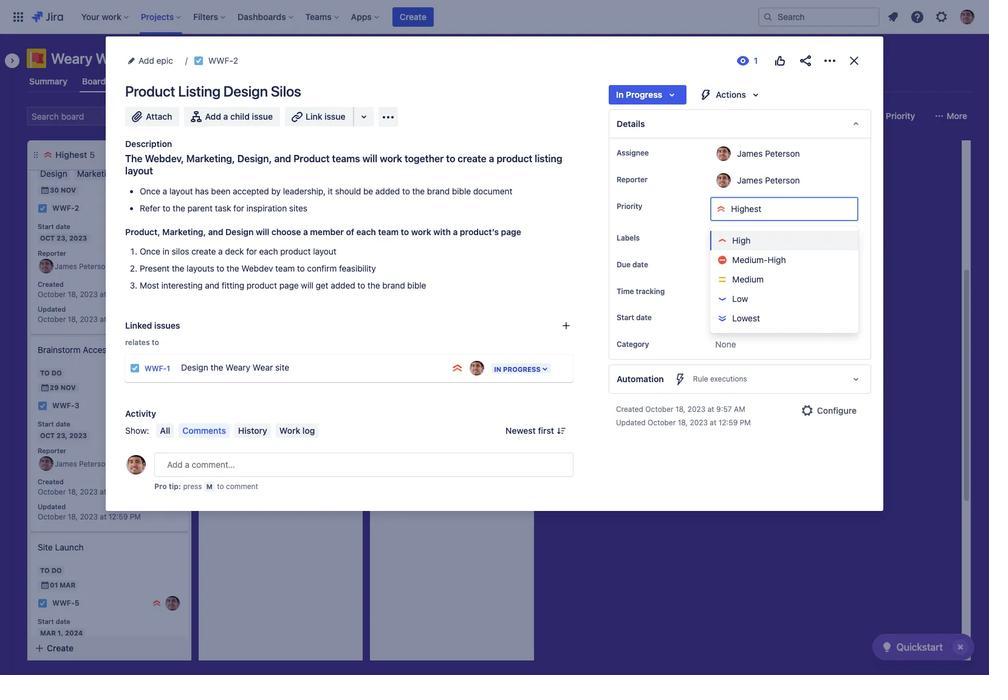 Task type: describe. For each thing, give the bounding box(es) containing it.
am for created october 18, 2023 at 11:01 am
[[128, 487, 139, 497]]

october inside created october 18, 2023 at 11:01 am
[[38, 487, 66, 497]]

reporter down wwf-3 link
[[38, 446, 66, 454]]

2 vertical spatial layout
[[313, 246, 337, 256]]

updated down created october 18, 2023 at 9:57 am
[[38, 305, 66, 313]]

at inside created october 24, 2023 at 9:12 am
[[272, 201, 279, 210]]

low for low
[[733, 294, 748, 304]]

leadership,
[[283, 186, 326, 196]]

a down webdev,
[[163, 186, 167, 196]]

to left confirm
[[297, 263, 305, 273]]

wwf-3 link
[[52, 401, 79, 411]]

marketing, inside the webdev, marketing, design, and product teams will work together to create a product listing layout
[[186, 153, 235, 164]]

design the weary wear site link
[[176, 356, 447, 380]]

23, inside product listing design silos dialog
[[732, 313, 744, 323]]

weary wear fashion
[[51, 50, 183, 67]]

task image for site launch
[[38, 599, 47, 608]]

by
[[271, 186, 281, 196]]

listing
[[535, 153, 562, 164]]

mar inside start date mar 1, 2024
[[40, 629, 56, 637]]

2 vertical spatial product
[[247, 280, 277, 290]]

move to top image
[[369, 148, 384, 163]]

1 vertical spatial page
[[501, 227, 521, 237]]

medium 2
[[227, 150, 267, 160]]

medium-
[[733, 255, 768, 265]]

0 horizontal spatial in progress
[[40, 154, 87, 162]]

peterson down details element at the top of page
[[765, 148, 800, 158]]

copy link button
[[360, 95, 486, 119]]

launch
[[55, 542, 84, 552]]

newest first image
[[557, 426, 566, 436]]

1 vertical spatial team
[[275, 263, 295, 273]]

to right refer at left top
[[163, 203, 170, 213]]

link issue button
[[285, 107, 354, 126]]

calendar link
[[147, 70, 188, 92]]

to right layouts
[[217, 263, 224, 273]]

updated inside 'updated october 24, 2023 at 9:12 am'
[[209, 216, 237, 224]]

time
[[617, 287, 634, 296]]

1 vertical spatial bible
[[407, 280, 426, 290]]

wwf- down 30 nov
[[52, 204, 75, 213]]

webdev
[[241, 263, 273, 273]]

to inside the webdev, marketing, design, and product teams will work together to create a product listing layout
[[446, 153, 455, 164]]

the right wwf-1 link
[[211, 362, 223, 373]]

design the weary wear site
[[181, 362, 289, 373]]

the down feasibility
[[368, 280, 380, 290]]

a right with
[[453, 227, 458, 237]]

parent
[[188, 203, 213, 213]]

delete button
[[360, 168, 486, 192]]

progress inside dropdown button
[[626, 89, 663, 100]]

link confluence page
[[391, 126, 477, 136]]

should
[[335, 186, 361, 196]]

get
[[316, 280, 329, 290]]

wwf- up the design,
[[224, 144, 246, 153]]

create button inside primary "element"
[[392, 7, 434, 26]]

highest image
[[152, 599, 162, 608]]

reporter down 1,
[[38, 644, 66, 652]]

due
[[617, 260, 631, 269]]

3
[[75, 401, 79, 410]]

add a child issue
[[205, 111, 273, 122]]

date down wwf-3 link
[[56, 420, 70, 428]]

2023 inside created october 24, 2023 at 9:12 am
[[252, 201, 270, 210]]

1 horizontal spatial medium image
[[340, 143, 350, 153]]

activity
[[125, 408, 156, 419]]

to inside move to top button
[[415, 150, 423, 160]]

forms link
[[246, 70, 277, 92]]

james peterson down '2024'
[[55, 657, 110, 666]]

weary inside design the weary wear site link
[[226, 362, 250, 373]]

james peterson image up created october 18, 2023 at 9:57 am
[[39, 259, 53, 274]]

0 vertical spatial highest image
[[43, 150, 53, 160]]

list link
[[118, 70, 137, 92]]

reporter pin to top. only you can see pinned fields. image
[[650, 175, 660, 185]]

the webdev, marketing, design, and product teams will work together to create a product listing layout
[[125, 153, 565, 176]]

peterson down '2024'
[[79, 657, 110, 666]]

marketing link
[[752, 232, 796, 244]]

created for created october 18, 2023 at 9:57 am
[[38, 280, 64, 288]]

accessories
[[83, 345, 130, 355]]

wwf- down 29 nov
[[52, 401, 75, 410]]

1 vertical spatial will
[[256, 227, 269, 237]]

0 vertical spatial for
[[233, 203, 244, 213]]

Add a comment… field
[[154, 453, 574, 477]]

actions group
[[360, 69, 486, 196]]

once for once in silos create a deck for each product layout
[[140, 246, 160, 256]]

1 horizontal spatial each
[[356, 227, 376, 237]]

1 vertical spatial create
[[191, 246, 216, 256]]

1 horizontal spatial high
[[768, 255, 786, 265]]

1 horizontal spatial layout
[[169, 186, 193, 196]]

18, inside created october 18, 2023 at 11:01 am
[[68, 487, 78, 497]]

rule executions
[[693, 375, 747, 384]]

board
[[82, 76, 106, 86]]

tab list containing board
[[19, 70, 982, 92]]

0 horizontal spatial james peterson image
[[39, 457, 53, 471]]

in inside dropdown button
[[616, 89, 624, 100]]

summary
[[29, 76, 67, 86]]

start date mar 1, 2024
[[38, 617, 83, 637]]

time tracking
[[617, 287, 665, 296]]

29 november 2023 image
[[40, 383, 50, 393]]

close image
[[847, 53, 862, 68]]

linked
[[125, 320, 152, 331]]

1 horizontal spatial brand
[[427, 186, 450, 196]]

to down linked issues
[[152, 338, 159, 347]]

move to top button
[[360, 143, 486, 168]]

0 vertical spatial added
[[376, 186, 400, 196]]

fitting
[[222, 280, 244, 290]]

work inside the webdev, marketing, design, and product teams will work together to create a product listing layout
[[380, 153, 402, 164]]

design,
[[237, 153, 272, 164]]

details
[[617, 119, 645, 129]]

30,
[[733, 259, 746, 270]]

start inside product listing design silos dialog
[[617, 313, 634, 322]]

date down 30 nov
[[56, 222, 70, 230]]

0 horizontal spatial page
[[279, 280, 299, 290]]

nov inside product listing design silos dialog
[[716, 259, 731, 270]]

dismiss quickstart image
[[951, 638, 971, 657]]

reporter inside product listing design silos dialog
[[617, 175, 648, 184]]

0 vertical spatial high
[[733, 235, 751, 246]]

reporter up created october 18, 2023 at 9:57 am
[[38, 249, 66, 257]]

to for site launch
[[40, 566, 50, 574]]

the left parent
[[173, 203, 185, 213]]

show:
[[125, 425, 149, 436]]

the up "fitting"
[[227, 263, 239, 273]]

9:12 for updated october 24, 2023 at 9:12 am
[[281, 226, 296, 235]]

0 horizontal spatial progress
[[49, 154, 87, 162]]

attach button
[[125, 107, 180, 126]]

labels
[[617, 233, 640, 242]]

and for and
[[208, 227, 223, 237]]

and for a
[[205, 280, 219, 290]]

press
[[183, 482, 202, 491]]

9:57 for created october 18, 2023 at 9:57 am updated october 18, 2023 at 12:59 pm
[[717, 405, 732, 414]]

29 nov
[[50, 383, 76, 391]]

start down 30
[[38, 222, 54, 230]]

james peterson image for wwf-3
[[165, 399, 180, 413]]

1 updated october 18, 2023 at 12:59 pm from the top
[[38, 305, 141, 324]]

actions image
[[823, 53, 837, 68]]

the down delete at the top left of the page
[[412, 186, 425, 196]]

created for created october 18, 2023 at 9:57 am updated october 18, 2023 at 12:59 pm
[[616, 405, 644, 414]]

to left with
[[401, 227, 409, 237]]

am for created october 18, 2023 at 9:57 am updated october 18, 2023 at 12:59 pm
[[734, 405, 745, 414]]

wwf-11 link
[[224, 143, 253, 153]]

assignee
[[617, 148, 649, 157]]

0 horizontal spatial product
[[38, 130, 69, 140]]

category
[[617, 340, 649, 349]]

wwf-1 link
[[145, 364, 170, 373]]

highest for highest
[[731, 204, 762, 214]]

1 horizontal spatial mar
[[60, 581, 75, 589]]

0 horizontal spatial medium image
[[215, 150, 224, 160]]

30 nov
[[50, 186, 76, 194]]

product inside the webdev, marketing, design, and product teams will work together to create a product listing layout
[[294, 153, 330, 164]]

create inside primary "element"
[[400, 11, 427, 22]]

add a child issue button
[[184, 107, 280, 126]]

issues
[[154, 320, 180, 331]]

do for brainstorm
[[51, 369, 62, 377]]

tip:
[[169, 482, 181, 491]]

2 vertical spatial pm
[[130, 512, 141, 521]]

11:01
[[109, 487, 125, 497]]

0 vertical spatial pm
[[130, 315, 141, 324]]

add people image
[[179, 109, 193, 123]]

fashion
[[133, 50, 183, 67]]

james peterson up created october 18, 2023 at 9:57 am
[[55, 262, 110, 271]]

james peterson image right priority: highest image
[[470, 361, 484, 376]]

top
[[425, 150, 438, 160]]

wwf- down 01 mar
[[52, 599, 75, 608]]

relates to
[[125, 338, 159, 347]]

automation element
[[609, 365, 871, 394]]

layout inside the webdev, marketing, design, and product teams will work together to create a product listing layout
[[125, 165, 153, 176]]

rule
[[693, 375, 708, 384]]

1 vertical spatial silos
[[129, 130, 148, 140]]

configure
[[817, 406, 857, 416]]

inspiration
[[246, 203, 287, 213]]

epic
[[157, 55, 173, 66]]

1 vertical spatial marketing,
[[162, 227, 206, 237]]

1 vertical spatial product listing design silos
[[38, 130, 148, 140]]

1 vertical spatial work
[[411, 227, 431, 237]]

october inside created october 24, 2023 at 9:12 am
[[209, 201, 237, 210]]

2 vertical spatial 23,
[[57, 431, 67, 439]]

once a layout has been accepted by leadership, it should be added to the brand bible document
[[140, 186, 513, 196]]

primary element
[[7, 0, 758, 34]]

history button
[[235, 424, 271, 438]]

2 horizontal spatial 2
[[262, 150, 267, 160]]

am for created october 18, 2023 at 9:57 am
[[126, 290, 138, 299]]

design right wwf-1
[[181, 362, 208, 373]]

and inside the webdev, marketing, design, and product teams will work together to create a product listing layout
[[274, 153, 291, 164]]

deck
[[225, 246, 244, 256]]

start inside start date mar 1, 2024
[[38, 617, 54, 625]]

wwf-1
[[145, 364, 170, 373]]

site launch
[[38, 542, 84, 552]]

james peterson up created october 18, 2023 at 11:01 am
[[55, 459, 110, 468]]

to do for site
[[40, 566, 62, 574]]

created october 18, 2023 at 11:01 am
[[38, 478, 139, 497]]

wwf-2 for the leftmost wwf-2 link
[[52, 204, 79, 213]]

0 vertical spatial 12:59
[[109, 315, 128, 324]]

low image
[[386, 150, 396, 160]]

1 vertical spatial listing
[[71, 130, 97, 140]]

teams
[[332, 153, 360, 164]]

2 updated october 18, 2023 at 12:59 pm from the top
[[38, 503, 141, 521]]

2 vertical spatial will
[[301, 280, 314, 290]]

29 november 2023 image
[[40, 383, 50, 393]]

at inside created october 18, 2023 at 9:57 am
[[100, 290, 107, 299]]

menu bar inside product listing design silos dialog
[[154, 424, 321, 438]]

design link
[[716, 232, 748, 244]]

0 horizontal spatial weary
[[51, 50, 93, 67]]

issue inside link issue "button"
[[325, 111, 346, 122]]

1 horizontal spatial team
[[378, 227, 399, 237]]

0 vertical spatial oct
[[40, 234, 55, 242]]

1 horizontal spatial for
[[246, 246, 257, 256]]

date down 'time tracking'
[[636, 313, 652, 322]]

1 vertical spatial brand
[[382, 280, 405, 290]]

history
[[238, 425, 267, 436]]

peterson up marketing
[[765, 175, 800, 185]]

member
[[310, 227, 344, 237]]

add app image
[[381, 110, 395, 124]]

0 vertical spatial 23,
[[57, 234, 67, 242]]

copy link image
[[369, 100, 384, 114]]

date inside start date mar 1, 2024
[[56, 617, 70, 625]]

priority: highest image
[[452, 362, 464, 374]]



Task type: vqa. For each thing, say whether or not it's contained in the screenshot.
send
no



Task type: locate. For each thing, give the bounding box(es) containing it.
2 vertical spatial task image
[[38, 599, 47, 608]]

1 horizontal spatial in
[[616, 89, 624, 100]]

task image
[[194, 56, 203, 66], [38, 401, 47, 411], [38, 599, 47, 608]]

link
[[306, 111, 322, 122], [391, 126, 408, 136]]

peterson up created october 18, 2023 at 11:01 am
[[79, 459, 110, 468]]

2 for the leftmost wwf-2 link
[[75, 204, 79, 213]]

link inside link confluence page button
[[391, 126, 408, 136]]

product listing design silos up add a child issue button
[[125, 83, 301, 100]]

nov for 29 nov
[[61, 383, 76, 391]]

1 issue from the left
[[252, 111, 273, 122]]

9:12 inside created october 24, 2023 at 9:12 am
[[281, 201, 296, 210]]

2 for the topmost wwf-2 link
[[233, 55, 238, 66]]

2 do from the top
[[51, 566, 62, 574]]

highest image for wwf-3
[[152, 401, 162, 411]]

create
[[400, 11, 427, 22], [390, 176, 416, 187], [218, 253, 245, 263], [47, 643, 74, 653]]

highest inside product listing design silos dialog
[[731, 204, 762, 214]]

link down add app icon
[[391, 126, 408, 136]]

highest
[[55, 150, 87, 160], [731, 204, 762, 214]]

created october 24, 2023 at 9:12 am
[[209, 191, 309, 210]]

all button
[[156, 424, 174, 438]]

pages link
[[286, 70, 316, 92]]

product inside the webdev, marketing, design, and product teams will work together to create a product listing layout
[[497, 153, 533, 164]]

quickstart
[[897, 642, 943, 653]]

brainstorm accessories
[[38, 345, 130, 355]]

oct
[[40, 234, 55, 242], [716, 313, 730, 323], [40, 431, 55, 439]]

mar right 01
[[60, 581, 75, 589]]

wwf-5
[[52, 599, 79, 608]]

0 vertical spatial progress
[[626, 89, 663, 100]]

0 horizontal spatial wear
[[96, 50, 129, 67]]

0 vertical spatial 5
[[90, 150, 95, 160]]

1 horizontal spatial bible
[[452, 186, 471, 196]]

james peterson image up created october 18, 2023 at 11:01 am
[[39, 457, 53, 471]]

the down the silos
[[172, 263, 184, 273]]

at inside 'updated october 24, 2023 at 9:12 am'
[[272, 226, 279, 235]]

add for add epic
[[139, 55, 154, 66]]

0 horizontal spatial product
[[247, 280, 277, 290]]

james peterson
[[737, 148, 800, 158], [737, 175, 800, 185], [55, 262, 110, 271], [55, 459, 110, 468], [55, 657, 110, 666]]

9:12
[[281, 201, 296, 210], [281, 226, 296, 235]]

0 vertical spatial product
[[125, 83, 175, 100]]

0 vertical spatial product
[[497, 153, 533, 164]]

am for created october 24, 2023 at 9:12 am
[[298, 201, 309, 210]]

for
[[233, 203, 244, 213], [246, 246, 257, 256]]

link confluence page image
[[369, 124, 384, 139]]

child
[[230, 111, 250, 122]]

1 once from the top
[[140, 186, 160, 196]]

to right m on the bottom left
[[217, 482, 224, 491]]

23, down 30 nov
[[57, 234, 67, 242]]

add left child
[[205, 111, 221, 122]]

1 vertical spatial added
[[331, 280, 355, 290]]

9:57 inside created october 18, 2023 at 9:57 am updated october 18, 2023 at 12:59 pm
[[717, 405, 732, 414]]

24, for created october 24, 2023 at 9:12 am
[[239, 201, 250, 210]]

2023 inside created october 18, 2023 at 11:01 am
[[80, 487, 98, 497]]

refer to the parent task for inspiration sites
[[140, 203, 307, 213]]

oct down 30
[[40, 234, 55, 242]]

low for low 1
[[398, 150, 415, 160]]

layout
[[125, 165, 153, 176], [169, 186, 193, 196], [313, 246, 337, 256]]

document
[[473, 186, 513, 196]]

1 vertical spatial james peterson image
[[39, 457, 53, 471]]

5 for highest 5
[[90, 150, 95, 160]]

updated october 18, 2023 at 12:59 pm down created october 18, 2023 at 9:57 am
[[38, 305, 141, 324]]

0 vertical spatial bible
[[452, 186, 471, 196]]

none
[[716, 339, 736, 350]]

wwf- right issue type: task icon
[[145, 364, 167, 373]]

wwf-2 for the topmost wwf-2 link
[[208, 55, 238, 66]]

at inside created october 18, 2023 at 11:01 am
[[100, 487, 107, 497]]

peterson up created october 18, 2023 at 9:57 am
[[79, 262, 110, 271]]

do for site
[[51, 566, 62, 574]]

am down automation "element"
[[734, 405, 745, 414]]

present
[[140, 263, 170, 273]]

product listing design silos dialog
[[106, 36, 884, 511]]

2 right 11
[[262, 150, 267, 160]]

30
[[50, 186, 59, 194]]

vote options: no one has voted for this issue yet. image
[[773, 53, 788, 68]]

1 vertical spatial to do
[[40, 566, 62, 574]]

updated down automation
[[616, 418, 646, 427]]

0 vertical spatial link
[[306, 111, 322, 122]]

pm inside created october 18, 2023 at 9:57 am updated october 18, 2023 at 12:59 pm
[[740, 418, 751, 427]]

nov right 29
[[61, 383, 76, 391]]

1 vertical spatial 24,
[[239, 226, 250, 235]]

weary left site
[[226, 362, 250, 373]]

site
[[38, 542, 53, 552]]

james peterson image for wwf-2
[[165, 201, 180, 216]]

1 horizontal spatial added
[[376, 186, 400, 196]]

add left 'epic'
[[139, 55, 154, 66]]

2 up timeline
[[233, 55, 238, 66]]

time
[[729, 288, 746, 298]]

0 vertical spatial james peterson image
[[152, 106, 171, 126]]

5 down 01 mar
[[75, 599, 79, 608]]

assignee pin to top. only you can see pinned fields. image
[[651, 148, 661, 158]]

1 do from the top
[[51, 369, 62, 377]]

1 for wwf-1
[[167, 364, 170, 373]]

0 vertical spatial work
[[380, 153, 402, 164]]

jira image
[[32, 9, 63, 24], [32, 9, 63, 24]]

link
[[414, 101, 428, 112]]

james peterson image
[[152, 106, 171, 126], [39, 457, 53, 471]]

24, inside 'updated october 24, 2023 at 9:12 am'
[[239, 226, 250, 235]]

refer
[[140, 203, 160, 213]]

0 horizontal spatial link
[[306, 111, 322, 122]]

am inside created october 18, 2023 at 11:01 am
[[128, 487, 139, 497]]

created for created october 18, 2023 at 11:01 am
[[38, 478, 64, 486]]

12:59 up relates
[[109, 315, 128, 324]]

page left get
[[279, 280, 299, 290]]

0 horizontal spatial each
[[259, 246, 278, 256]]

menu bar
[[154, 424, 321, 438]]

relates
[[125, 338, 150, 347]]

a up document
[[489, 153, 494, 164]]

0 horizontal spatial task image
[[38, 204, 47, 213]]

2 9:12 from the top
[[281, 226, 296, 235]]

9:57 down rule executions
[[717, 405, 732, 414]]

medium-high
[[733, 255, 786, 265]]

to down 'site'
[[40, 566, 50, 574]]

0 vertical spatial weary
[[51, 50, 93, 67]]

profile image of james peterson image
[[126, 455, 146, 475]]

each up present the layouts to the webdev team to confirm feasibility
[[259, 246, 278, 256]]

share image
[[799, 53, 813, 68]]

a inside the webdev, marketing, design, and product teams will work together to create a product listing layout
[[489, 153, 494, 164]]

link for link confluence page
[[391, 126, 408, 136]]

1 horizontal spatial low
[[733, 294, 748, 304]]

forms
[[249, 76, 274, 86]]

0 horizontal spatial mar
[[40, 629, 56, 637]]

0 horizontal spatial wwf-2 link
[[52, 203, 79, 214]]

task image for wwf-11
[[209, 143, 219, 153]]

details element
[[609, 109, 871, 139]]

reporter down the wwf-11 link
[[209, 160, 238, 168]]

team up most interesting and fitting product page will get added to the brand bible
[[275, 263, 295, 273]]

link issue
[[306, 111, 346, 122]]

highest up design "link"
[[731, 204, 762, 214]]

to do up 29
[[40, 369, 62, 377]]

created inside created october 24, 2023 at 9:12 am
[[209, 191, 235, 199]]

12:59 inside created october 18, 2023 at 9:57 am updated october 18, 2023 at 12:59 pm
[[719, 418, 738, 427]]

9:12 inside 'updated october 24, 2023 at 9:12 am'
[[281, 226, 296, 235]]

task image for brainstorm accessories
[[38, 401, 47, 411]]

0 horizontal spatial bible
[[407, 280, 426, 290]]

1 to from the top
[[40, 369, 50, 377]]

2023 inside created october 18, 2023 at 9:57 am
[[80, 290, 98, 299]]

pm up relates
[[130, 315, 141, 324]]

to right top
[[446, 153, 455, 164]]

add inside button
[[205, 111, 221, 122]]

2 vertical spatial page
[[279, 280, 299, 290]]

am inside created october 18, 2023 at 9:57 am updated october 18, 2023 at 12:59 pm
[[734, 405, 745, 414]]

in left the highest 5
[[40, 154, 47, 162]]

design up the
[[99, 130, 127, 140]]

30 november 2023 image
[[40, 185, 50, 195], [40, 185, 50, 195]]

add for add a child issue
[[205, 111, 221, 122]]

1 horizontal spatial 5
[[90, 150, 95, 160]]

actions
[[716, 89, 746, 100]]

wwf-11
[[224, 144, 253, 153]]

am right 11:01
[[128, 487, 139, 497]]

1 vertical spatial 9:12
[[281, 226, 296, 235]]

time tracking pin to top. only you can see pinned fields. image
[[667, 287, 677, 297]]

in progress button
[[609, 85, 687, 105]]

9:12 for created october 24, 2023 at 9:12 am
[[281, 201, 296, 210]]

create
[[458, 153, 487, 164], [191, 246, 216, 256]]

in progress up details
[[616, 89, 663, 100]]

1 right issue type: task icon
[[167, 364, 170, 373]]

executions
[[710, 375, 747, 384]]

1 vertical spatial link
[[391, 126, 408, 136]]

medium image
[[340, 143, 350, 153], [215, 150, 224, 160]]

23, down 'time'
[[732, 313, 744, 323]]

menu bar containing all
[[154, 424, 321, 438]]

0 vertical spatial wwf-2 link
[[208, 53, 238, 68]]

quickstart button
[[872, 634, 975, 661]]

marketing
[[755, 232, 794, 242]]

james peterson image up all
[[165, 399, 180, 413]]

to do for brainstorm
[[40, 369, 62, 377]]

all
[[160, 425, 170, 436]]

0 vertical spatial to
[[40, 369, 50, 377]]

in progress up 30 nov
[[40, 154, 87, 162]]

highest image for wwf-2
[[152, 204, 162, 213]]

mar left 1,
[[40, 629, 56, 637]]

start down wwf-3 link
[[38, 420, 54, 428]]

1 24, from the top
[[239, 201, 250, 210]]

been
[[211, 186, 231, 196]]

bible
[[452, 186, 471, 196], [407, 280, 426, 290]]

issue inside add a child issue button
[[252, 111, 273, 122]]

be
[[363, 186, 373, 196]]

Search board text field
[[28, 108, 120, 125]]

5 left the
[[90, 150, 95, 160]]

do
[[51, 369, 62, 377], [51, 566, 62, 574]]

to for brainstorm accessories
[[40, 369, 50, 377]]

am inside 'updated october 24, 2023 at 9:12 am'
[[298, 226, 309, 235]]

priority pin to top. only you can see pinned fields. image
[[645, 202, 655, 211]]

0 horizontal spatial added
[[331, 280, 355, 290]]

1 vertical spatial task image
[[38, 204, 47, 213]]

1 start date oct 23, 2023 from the top
[[38, 222, 87, 242]]

once
[[140, 186, 160, 196], [140, 246, 160, 256]]

2 vertical spatial and
[[205, 280, 219, 290]]

1 vertical spatial highest image
[[152, 204, 162, 213]]

2 vertical spatial highest image
[[152, 401, 162, 411]]

wear inside product listing design silos dialog
[[253, 362, 273, 373]]

nov for 30 nov
[[61, 186, 76, 194]]

0 horizontal spatial will
[[256, 227, 269, 237]]

peterson
[[765, 148, 800, 158], [765, 175, 800, 185], [79, 262, 110, 271], [79, 459, 110, 468], [79, 657, 110, 666]]

12:59 down 11:01
[[109, 512, 128, 521]]

link inside link issue "button"
[[306, 111, 322, 122]]

wwf- left copy link to issue icon in the top of the page
[[208, 55, 233, 66]]

0 vertical spatial task image
[[194, 56, 203, 66]]

add inside popup button
[[139, 55, 154, 66]]

0 vertical spatial wear
[[96, 50, 129, 67]]

layout left has on the left of page
[[169, 186, 193, 196]]

silos up link issue "button"
[[271, 83, 301, 100]]

1 horizontal spatial page
[[457, 126, 477, 136]]

0 vertical spatial to do
[[40, 369, 62, 377]]

design up child
[[223, 83, 268, 100]]

2 vertical spatial product
[[294, 153, 330, 164]]

james peterson image right refer at left top
[[165, 201, 180, 216]]

it
[[328, 186, 333, 196]]

0 vertical spatial medium
[[227, 150, 259, 160]]

link confluence page image
[[369, 124, 384, 139]]

updated down task
[[209, 216, 237, 224]]

will left the choose
[[256, 227, 269, 237]]

9:12 down leadership,
[[281, 201, 296, 210]]

0 horizontal spatial create
[[191, 246, 216, 256]]

am inside created october 24, 2023 at 9:12 am
[[298, 201, 309, 210]]

medium for medium
[[733, 274, 764, 284]]

1 horizontal spatial will
[[301, 280, 314, 290]]

in
[[616, 89, 624, 100], [40, 154, 47, 162]]

in up details
[[616, 89, 624, 100]]

to down feasibility
[[358, 280, 365, 290]]

silos inside dialog
[[271, 83, 301, 100]]

comments button
[[179, 424, 230, 438]]

23,
[[57, 234, 67, 242], [732, 313, 744, 323], [57, 431, 67, 439]]

oct inside product listing design silos dialog
[[716, 313, 730, 323]]

medium
[[227, 150, 259, 160], [733, 274, 764, 284]]

copy link
[[391, 101, 428, 112]]

1 horizontal spatial issue
[[325, 111, 346, 122]]

october
[[209, 201, 237, 210], [209, 226, 237, 235], [38, 290, 66, 299], [38, 315, 66, 324], [646, 405, 674, 414], [648, 418, 676, 427], [38, 487, 66, 497], [38, 512, 66, 521]]

0 vertical spatial brand
[[427, 186, 450, 196]]

2 vertical spatial 12:59
[[109, 512, 128, 521]]

the
[[125, 153, 143, 164]]

product,
[[125, 227, 160, 237]]

layout down the
[[125, 165, 153, 176]]

2 horizontal spatial page
[[501, 227, 521, 237]]

1 to do from the top
[[40, 369, 62, 377]]

no time logged
[[716, 288, 775, 298]]

weary up 'board'
[[51, 50, 93, 67]]

01 mar
[[50, 581, 75, 589]]

1 horizontal spatial product
[[280, 246, 311, 256]]

2 issue from the left
[[325, 111, 346, 122]]

task image
[[209, 143, 219, 153], [38, 204, 47, 213]]

9:57 for created october 18, 2023 at 9:57 am
[[109, 290, 124, 299]]

timeline link
[[198, 70, 237, 92]]

james peterson up marketing
[[737, 175, 800, 185]]

0 vertical spatial listing
[[178, 83, 220, 100]]

james peterson image for wwf-5
[[165, 596, 180, 611]]

a right the choose
[[303, 227, 308, 237]]

am down sites at top
[[298, 226, 309, 235]]

5 for wwf-5
[[75, 599, 79, 608]]

2 to do from the top
[[40, 566, 62, 574]]

linked issues
[[125, 320, 180, 331]]

1 left top
[[417, 150, 421, 160]]

0 horizontal spatial 2
[[75, 204, 79, 213]]

most interesting and fitting product page will get added to the brand bible
[[140, 280, 426, 290]]

1 vertical spatial 2
[[262, 150, 267, 160]]

1 vertical spatial 9:57
[[717, 405, 732, 414]]

created inside created october 18, 2023 at 11:01 am
[[38, 478, 64, 486]]

silos
[[271, 83, 301, 100], [129, 130, 148, 140]]

design up once in silos create a deck for each product layout
[[225, 227, 254, 237]]

updated inside created october 18, 2023 at 9:57 am updated october 18, 2023 at 12:59 pm
[[616, 418, 646, 427]]

1 horizontal spatial 2
[[233, 55, 238, 66]]

webteam link
[[801, 232, 844, 244]]

0 vertical spatial mar
[[60, 581, 75, 589]]

for right deck
[[246, 246, 257, 256]]

created for created october 24, 2023 at 9:12 am
[[209, 191, 235, 199]]

1 vertical spatial in progress
[[40, 154, 87, 162]]

medium for medium 2
[[227, 150, 259, 160]]

1 inside product listing design silos dialog
[[167, 364, 170, 373]]

product left listing
[[497, 153, 533, 164]]

0 horizontal spatial brand
[[382, 280, 405, 290]]

a left deck
[[218, 246, 223, 256]]

am for updated october 24, 2023 at 9:12 am
[[298, 226, 309, 235]]

brainstorm
[[38, 345, 81, 355]]

2 vertical spatial nov
[[61, 383, 76, 391]]

medium inside product listing design silos dialog
[[733, 274, 764, 284]]

24, inside created october 24, 2023 at 9:12 am
[[239, 201, 250, 210]]

october inside 'updated october 24, 2023 at 9:12 am'
[[209, 226, 237, 235]]

search image
[[763, 12, 773, 22]]

2023 inside 'updated october 24, 2023 at 9:12 am'
[[252, 226, 270, 235]]

medium image left move to top icon
[[340, 143, 350, 153]]

check image
[[880, 640, 894, 655]]

link web pages and more image
[[356, 109, 371, 124]]

page inside button
[[457, 126, 477, 136]]

link an issue image
[[562, 321, 571, 331]]

comment
[[226, 482, 258, 491]]

24, for updated october 24, 2023 at 9:12 am
[[239, 226, 250, 235]]

1 vertical spatial in
[[40, 154, 47, 162]]

move
[[391, 150, 413, 160]]

do up 29
[[51, 369, 62, 377]]

9:57 inside created october 18, 2023 at 9:57 am
[[109, 290, 124, 299]]

link for link issue
[[306, 111, 322, 122]]

product down the choose
[[280, 246, 311, 256]]

once for once a layout has been accepted by leadership, it should be added to the brand bible document
[[140, 186, 160, 196]]

18, inside created october 18, 2023 at 9:57 am
[[68, 290, 78, 299]]

wwf-2 inside product listing design silos dialog
[[208, 55, 238, 66]]

nov right 30
[[61, 186, 76, 194]]

tab list
[[19, 70, 982, 92]]

add epic
[[139, 55, 173, 66]]

0 vertical spatial in
[[616, 89, 624, 100]]

due date
[[617, 260, 648, 269]]

am left "most"
[[126, 290, 138, 299]]

create banner
[[0, 0, 989, 34]]

copy link to issue image
[[236, 55, 246, 65]]

start
[[38, 222, 54, 230], [617, 313, 634, 322], [38, 420, 54, 428], [38, 617, 54, 625]]

1 horizontal spatial listing
[[178, 83, 220, 100]]

1 vertical spatial wear
[[253, 362, 273, 373]]

0 horizontal spatial highest
[[55, 150, 87, 160]]

product's
[[460, 227, 499, 237]]

a inside button
[[223, 111, 228, 122]]

to down delete at the top left of the page
[[402, 186, 410, 196]]

issue type: task image
[[130, 363, 140, 373]]

task image down 29 november 2023 icon
[[38, 401, 47, 411]]

wwf-2 link
[[208, 53, 238, 68], [52, 203, 79, 214]]

will inside the webdev, marketing, design, and product teams will work together to create a product listing layout
[[363, 153, 378, 164]]

updated up 'site'
[[38, 503, 66, 511]]

will left get
[[301, 280, 314, 290]]

and right the design,
[[274, 153, 291, 164]]

in progress inside dropdown button
[[616, 89, 663, 100]]

low up the oct 23, 2023
[[733, 294, 748, 304]]

1 vertical spatial updated october 18, 2023 at 12:59 pm
[[38, 503, 141, 521]]

1 horizontal spatial james peterson image
[[152, 106, 171, 126]]

newest first
[[506, 425, 554, 436]]

2 24, from the top
[[239, 226, 250, 235]]

task
[[215, 203, 231, 213]]

once in silos create a deck for each product layout
[[140, 246, 337, 256]]

create button
[[392, 7, 434, 26], [370, 171, 534, 193], [199, 247, 363, 269], [27, 638, 191, 659]]

create inside the webdev, marketing, design, and product teams will work together to create a product listing layout
[[458, 153, 487, 164]]

0 horizontal spatial listing
[[71, 130, 97, 140]]

9:57
[[109, 290, 124, 299], [717, 405, 732, 414]]

0 vertical spatial task image
[[209, 143, 219, 153]]

2 vertical spatial oct
[[40, 431, 55, 439]]

product listing design silos inside dialog
[[125, 83, 301, 100]]

tracking
[[636, 287, 665, 296]]

with
[[433, 227, 451, 237]]

work
[[279, 425, 300, 436]]

1 vertical spatial highest
[[731, 204, 762, 214]]

james peterson image
[[165, 201, 180, 216], [39, 259, 53, 274], [470, 361, 484, 376], [165, 399, 180, 413], [165, 596, 180, 611]]

1 vertical spatial each
[[259, 246, 278, 256]]

created october 18, 2023 at 9:57 am updated october 18, 2023 at 12:59 pm
[[616, 405, 751, 427]]

layouts
[[187, 263, 214, 273]]

wwf-3
[[52, 401, 79, 410]]

0 vertical spatial layout
[[125, 165, 153, 176]]

accepted
[[233, 186, 269, 196]]

0 vertical spatial nov
[[61, 186, 76, 194]]

1 horizontal spatial work
[[411, 227, 431, 237]]

task image for wwf-2
[[38, 204, 47, 213]]

webdev,
[[145, 153, 184, 164]]

do up 01
[[51, 566, 62, 574]]

24, up once in silos create a deck for each product layout
[[239, 226, 250, 235]]

0 horizontal spatial medium
[[227, 150, 259, 160]]

2 once from the top
[[140, 246, 160, 256]]

date left the due date pin to top. only you can see pinned fields. icon
[[633, 260, 648, 269]]

october inside created october 18, 2023 at 9:57 am
[[38, 290, 66, 299]]

a
[[223, 111, 228, 122], [489, 153, 494, 164], [163, 186, 167, 196], [303, 227, 308, 237], [453, 227, 458, 237], [218, 246, 223, 256]]

design inside "link"
[[718, 232, 745, 242]]

listing inside product listing design silos dialog
[[178, 83, 220, 100]]

0 vertical spatial in progress
[[616, 89, 663, 100]]

due date pin to top. only you can see pinned fields. image
[[651, 260, 661, 270]]

2 inside product listing design silos dialog
[[233, 55, 238, 66]]

1 horizontal spatial wwf-2 link
[[208, 53, 238, 68]]

0 vertical spatial highest
[[55, 150, 87, 160]]

2 to from the top
[[40, 566, 50, 574]]

attach
[[146, 111, 172, 122]]

once up refer at left top
[[140, 186, 160, 196]]

progress up 30 nov
[[49, 154, 87, 162]]

0 vertical spatial once
[[140, 186, 160, 196]]

23, down wwf-3 link
[[57, 431, 67, 439]]

1 vertical spatial product
[[280, 246, 311, 256]]

start down "wwf-5" link
[[38, 617, 54, 625]]

1 for low 1
[[417, 150, 421, 160]]

2 horizontal spatial product
[[294, 153, 330, 164]]

1 vertical spatial 5
[[75, 599, 79, 608]]

product
[[497, 153, 533, 164], [280, 246, 311, 256], [247, 280, 277, 290]]

has
[[195, 186, 209, 196]]

marketing,
[[186, 153, 235, 164], [162, 227, 206, 237]]

james peterson image right highest icon
[[165, 596, 180, 611]]

page right confluence
[[457, 126, 477, 136]]

2 horizontal spatial product
[[497, 153, 533, 164]]

james peterson down details element at the top of page
[[737, 148, 800, 158]]

01 march 2024 image
[[40, 580, 50, 590], [40, 580, 50, 590]]

product listing design silos up the highest 5
[[38, 130, 148, 140]]

add epic button
[[125, 53, 177, 68]]

created inside created october 18, 2023 at 9:57 am updated october 18, 2023 at 12:59 pm
[[616, 405, 644, 414]]

0 vertical spatial start date oct 23, 2023
[[38, 222, 87, 242]]

0 vertical spatial marketing,
[[186, 153, 235, 164]]

am inside created october 18, 2023 at 9:57 am
[[126, 290, 138, 299]]

created inside created october 18, 2023 at 9:57 am
[[38, 280, 64, 288]]

wwf-2 down 30 nov
[[52, 204, 79, 213]]

progress
[[626, 89, 663, 100], [49, 154, 87, 162]]

highest for highest 5
[[55, 150, 87, 160]]

1 vertical spatial add
[[205, 111, 221, 122]]

team
[[378, 227, 399, 237], [275, 263, 295, 273]]

low inside product listing design silos dialog
[[733, 294, 748, 304]]

0 horizontal spatial in
[[40, 154, 47, 162]]

2
[[233, 55, 238, 66], [262, 150, 267, 160], [75, 204, 79, 213]]

12:59
[[109, 315, 128, 324], [719, 418, 738, 427], [109, 512, 128, 521]]

and down layouts
[[205, 280, 219, 290]]

lowest
[[733, 313, 760, 323]]

highest image
[[43, 150, 53, 160], [152, 204, 162, 213], [152, 401, 162, 411]]

1 horizontal spatial add
[[205, 111, 221, 122]]

updated october 24, 2023 at 9:12 am
[[209, 216, 309, 235]]

pm down profile image of james peterson
[[130, 512, 141, 521]]

Search field
[[758, 7, 880, 26]]

1 9:12 from the top
[[281, 201, 296, 210]]

2 start date oct 23, 2023 from the top
[[38, 420, 87, 439]]



